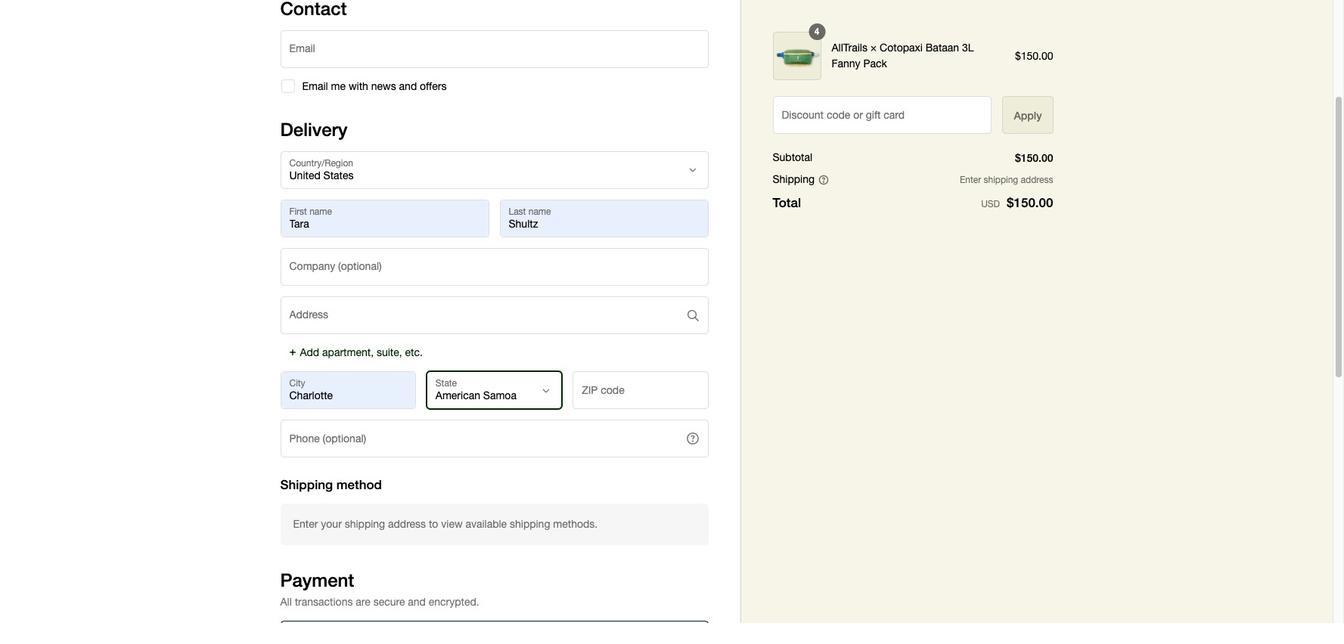 Task type: vqa. For each thing, say whether or not it's contained in the screenshot.
leftmost Sweatshirt
no



Task type: describe. For each thing, give the bounding box(es) containing it.
enter your shipping address to view available shipping methods.
[[293, 518, 598, 530]]

more information image
[[686, 432, 700, 446]]

delivery
[[280, 119, 348, 140]]

Email email field
[[281, 31, 708, 67]]

table containing total
[[773, 150, 1054, 212]]

pack
[[864, 58, 888, 70]]

enter for enter shipping address
[[960, 175, 982, 185]]

Address text field
[[281, 297, 708, 333]]

available
[[466, 518, 507, 530]]

offers
[[420, 80, 447, 92]]

email me with news and offers
[[302, 80, 447, 92]]

fanny
[[832, 58, 861, 70]]

bataan
[[926, 42, 960, 54]]

all
[[280, 597, 292, 609]]

transactions
[[295, 597, 353, 609]]

Discount code or gift card text field
[[774, 97, 992, 133]]

to
[[429, 518, 438, 530]]

4
[[815, 26, 820, 37]]

shipping policy image
[[819, 174, 829, 185]]

Email me with news and offers checkbox
[[280, 79, 295, 94]]

encrypted.
[[429, 597, 480, 609]]

apartment,
[[322, 346, 374, 358]]

shipping for shipping method
[[280, 477, 333, 493]]

news
[[371, 80, 396, 92]]

shipping row
[[773, 172, 1054, 188]]

add apartment, suite, etc. button
[[289, 345, 423, 361]]

your
[[321, 518, 342, 530]]

address inside 'shipping' row
[[1021, 175, 1054, 185]]

usd
[[982, 199, 1000, 210]]

alltrails × cotopaxi bataan 3l fanny pack bag cotopaxi image
[[773, 32, 821, 80]]

apply button
[[1003, 96, 1054, 134]]

Company (optional) text field
[[281, 249, 708, 285]]

shipping inside row
[[984, 175, 1019, 185]]



Task type: locate. For each thing, give the bounding box(es) containing it.
add apartment, suite, etc.
[[300, 346, 423, 358]]

address up usd $150.00
[[1021, 175, 1054, 185]]

enter shipping address
[[960, 175, 1054, 185]]

row
[[773, 23, 1054, 80], [773, 193, 1054, 212]]

address left to
[[388, 518, 426, 530]]

apply
[[1014, 109, 1042, 121]]

enter
[[960, 175, 982, 185], [293, 518, 318, 530]]

ZIP code text field
[[574, 372, 708, 409]]

Phone (optional) telephone field
[[281, 421, 686, 457]]

shipping method
[[280, 477, 382, 493]]

2 row from the top
[[773, 193, 1054, 212]]

0 horizontal spatial shipping
[[345, 518, 385, 530]]

and right secure
[[408, 597, 426, 609]]

1 horizontal spatial address
[[1021, 175, 1054, 185]]

me
[[331, 80, 346, 92]]

enter left your at left
[[293, 518, 318, 530]]

shipping
[[984, 175, 1019, 185], [345, 518, 385, 530], [510, 518, 550, 530]]

4 cell
[[773, 23, 826, 80]]

3l
[[963, 42, 974, 54]]

shipping down the subtotal
[[773, 173, 815, 185]]

$150.00 up 'apply' button
[[1015, 50, 1054, 62]]

are
[[356, 597, 371, 609]]

subtotal
[[773, 151, 813, 163]]

shipping up your at left
[[280, 477, 333, 493]]

alltrails
[[832, 42, 868, 54]]

etc.
[[405, 346, 423, 358]]

email
[[302, 80, 328, 92]]

1 vertical spatial enter
[[293, 518, 318, 530]]

1 horizontal spatial shipping
[[510, 518, 550, 530]]

1 vertical spatial shipping
[[280, 477, 333, 493]]

0 vertical spatial shipping
[[773, 173, 815, 185]]

payment all transactions are secure and encrypted.
[[280, 569, 480, 609]]

enter inside 'shipping' row
[[960, 175, 982, 185]]

suite,
[[377, 346, 402, 358]]

0 vertical spatial row
[[773, 23, 1054, 80]]

0 horizontal spatial enter
[[293, 518, 318, 530]]

×
[[871, 42, 877, 54]]

and
[[399, 80, 417, 92], [408, 597, 426, 609]]

alltrails × cotopaxi bataan 3l fanny pack
[[832, 42, 974, 70]]

view
[[441, 518, 463, 530]]

$150.00 up enter shipping address
[[1015, 151, 1054, 164]]

1 vertical spatial row
[[773, 193, 1054, 212]]

shipping right your at left
[[345, 518, 385, 530]]

$150.00 down enter shipping address
[[1007, 194, 1054, 210]]

with
[[349, 80, 368, 92]]

$150.00 inside row
[[1015, 151, 1054, 164]]

row containing total
[[773, 193, 1054, 212]]

1 vertical spatial $150.00
[[1015, 151, 1054, 164]]

1 horizontal spatial enter
[[960, 175, 982, 185]]

1 horizontal spatial shipping
[[773, 173, 815, 185]]

and right news
[[399, 80, 417, 92]]

shipping
[[773, 173, 815, 185], [280, 477, 333, 493]]

1 vertical spatial address
[[388, 518, 426, 530]]

0 vertical spatial and
[[399, 80, 417, 92]]

0 horizontal spatial shipping
[[280, 477, 333, 493]]

shipping for shipping
[[773, 173, 815, 185]]

$150.00
[[1015, 50, 1054, 62], [1015, 151, 1054, 164], [1007, 194, 1054, 210]]

enter down $150.00 row
[[960, 175, 982, 185]]

1 vertical spatial and
[[408, 597, 426, 609]]

method
[[337, 477, 382, 493]]

enter for enter your shipping address to view available shipping methods.
[[293, 518, 318, 530]]

and inside payment all transactions are secure and encrypted.
[[408, 597, 426, 609]]

None text field
[[281, 200, 488, 237], [501, 200, 708, 237], [281, 372, 415, 409], [281, 200, 488, 237], [501, 200, 708, 237], [281, 372, 415, 409]]

row containing alltrails × cotopaxi bataan 3l fanny pack
[[773, 23, 1054, 80]]

methods.
[[553, 518, 598, 530]]

address
[[1021, 175, 1054, 185], [388, 518, 426, 530]]

0 vertical spatial $150.00
[[1015, 50, 1054, 62]]

payment
[[280, 569, 354, 591]]

2 vertical spatial $150.00
[[1007, 194, 1054, 210]]

0 vertical spatial address
[[1021, 175, 1054, 185]]

usd $150.00
[[982, 194, 1054, 210]]

2 horizontal spatial shipping
[[984, 175, 1019, 185]]

shipping right 'available'
[[510, 518, 550, 530]]

0 horizontal spatial address
[[388, 518, 426, 530]]

add
[[300, 346, 319, 358]]

secure
[[374, 597, 405, 609]]

table
[[773, 150, 1054, 212]]

$150.00 row
[[773, 150, 1054, 166]]

shipping up usd
[[984, 175, 1019, 185]]

0 vertical spatial enter
[[960, 175, 982, 185]]

cotopaxi
[[880, 42, 923, 54]]

shipping inside row
[[773, 173, 815, 185]]

1 row from the top
[[773, 23, 1054, 80]]

total
[[773, 194, 801, 210]]



